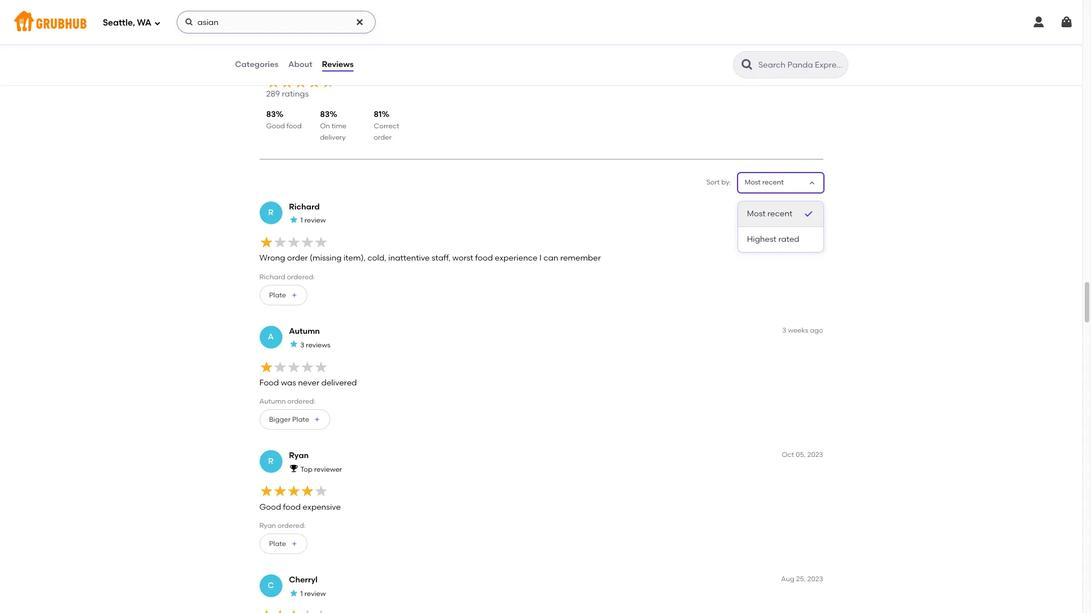 Task type: describe. For each thing, give the bounding box(es) containing it.
1 vertical spatial good
[[259, 503, 281, 512]]

0 vertical spatial most recent
[[745, 179, 784, 187]]

c
[[268, 581, 274, 591]]

83 for 83 good food
[[266, 110, 276, 119]]

cold,
[[367, 254, 386, 263]]

experience
[[495, 254, 538, 263]]

r for ryan
[[268, 457, 273, 467]]

83 on time delivery
[[320, 110, 346, 142]]

star icon image for autumn
[[289, 340, 298, 349]]

ordered: for was
[[287, 398, 315, 406]]

express
[[397, 57, 450, 74]]

never
[[298, 378, 319, 388]]

reviews for panda express
[[266, 57, 450, 74]]

food was never delivered
[[259, 378, 357, 388]]

2
[[783, 202, 786, 210]]

check icon image
[[803, 209, 814, 220]]

search icon image
[[740, 58, 754, 72]]

plate button for good
[[259, 534, 307, 555]]

top
[[300, 466, 312, 474]]

richard for richard
[[289, 202, 320, 212]]

2 horizontal spatial svg image
[[1060, 15, 1073, 29]]

plate inside bigger plate button
[[292, 416, 309, 424]]

2023 for ryan
[[807, 451, 823, 459]]

i
[[539, 254, 542, 263]]

cherryl
[[289, 576, 318, 586]]

sort
[[706, 179, 720, 187]]

reviews for reviews
[[322, 60, 354, 69]]

review for richard
[[304, 217, 326, 225]]

289
[[266, 89, 280, 99]]

1 for richard
[[300, 217, 303, 225]]

bigger plate button
[[259, 410, 330, 430]]

most inside field
[[745, 179, 761, 187]]

correct
[[374, 122, 399, 130]]

inattentive
[[388, 254, 430, 263]]

wrong
[[259, 254, 285, 263]]

ryan ordered:
[[259, 522, 306, 530]]

autumn for autumn  ordered:
[[259, 398, 286, 406]]

seattle,
[[103, 17, 135, 28]]

most recent inside most recent option
[[747, 209, 792, 219]]

by:
[[721, 179, 731, 187]]

star icon image for richard
[[289, 215, 298, 225]]

on
[[320, 122, 330, 130]]

categories
[[235, 60, 279, 69]]

ryan for ryan ordered:
[[259, 522, 276, 530]]

most recent option
[[738, 202, 823, 227]]

2 weeks ago
[[783, 202, 823, 210]]

worst
[[452, 254, 473, 263]]

weeks for food was never delivered
[[788, 327, 808, 335]]

food inside 83 good food
[[286, 122, 302, 130]]

2 vertical spatial food
[[283, 503, 301, 512]]

food
[[259, 378, 279, 388]]

83 good food
[[266, 110, 302, 130]]

remember
[[560, 254, 601, 263]]

can
[[543, 254, 558, 263]]

reviewer
[[314, 466, 342, 474]]

was
[[281, 378, 296, 388]]

reviews
[[306, 341, 330, 349]]



Task type: vqa. For each thing, say whether or not it's contained in the screenshot.
top star icon
yes



Task type: locate. For each thing, give the bounding box(es) containing it.
2023 right 05,
[[807, 451, 823, 459]]

1 vertical spatial ordered:
[[287, 398, 315, 406]]

81
[[374, 110, 382, 119]]

3
[[782, 327, 786, 335], [300, 341, 304, 349]]

2 1 review from the top
[[300, 590, 326, 598]]

about
[[288, 60, 312, 69]]

ryan for ryan
[[289, 451, 309, 461]]

weeks for wrong order (missing item), cold, inattentive staff, worst food experience i can remember
[[788, 202, 808, 210]]

categories button
[[234, 44, 279, 85]]

1 vertical spatial autumn
[[259, 398, 286, 406]]

0 vertical spatial plate
[[269, 291, 286, 299]]

0 vertical spatial most
[[745, 179, 761, 187]]

2 vertical spatial plus icon image
[[291, 541, 297, 548]]

most inside option
[[747, 209, 766, 219]]

recent up highest rated
[[767, 209, 792, 219]]

most recent up 2
[[745, 179, 784, 187]]

2 vertical spatial plate
[[269, 540, 286, 548]]

0 vertical spatial r
[[268, 208, 273, 217]]

svg image
[[1032, 15, 1046, 29], [355, 18, 364, 27]]

2 1 from the top
[[300, 590, 303, 598]]

sort by:
[[706, 179, 731, 187]]

plus icon image down richard ordered:
[[291, 292, 297, 299]]

1 vertical spatial plus icon image
[[314, 417, 321, 423]]

autumn up 3 reviews
[[289, 327, 320, 336]]

1 2023 from the top
[[807, 451, 823, 459]]

25,
[[796, 576, 806, 584]]

1 vertical spatial 2023
[[807, 576, 823, 584]]

0 horizontal spatial 3
[[300, 341, 304, 349]]

plus icon image for expensive
[[291, 541, 297, 548]]

autumn  ordered:
[[259, 398, 315, 406]]

83 down 289
[[266, 110, 276, 119]]

1 review for richard
[[300, 217, 326, 225]]

1 review up (missing at the top left of page
[[300, 217, 326, 225]]

r
[[268, 208, 273, 217], [268, 457, 273, 467]]

1 horizontal spatial svg image
[[184, 18, 194, 27]]

1 vertical spatial review
[[304, 590, 326, 598]]

0 vertical spatial ordered:
[[287, 273, 315, 281]]

recent inside option
[[767, 209, 792, 219]]

staff,
[[432, 254, 450, 263]]

food
[[286, 122, 302, 130], [475, 254, 493, 263], [283, 503, 301, 512]]

3 weeks ago
[[782, 327, 823, 335]]

1 horizontal spatial 3
[[782, 327, 786, 335]]

trophy icon image
[[289, 465, 298, 474]]

0 horizontal spatial order
[[287, 254, 308, 263]]

a
[[268, 332, 274, 342]]

wa
[[137, 17, 151, 28]]

0 vertical spatial recent
[[762, 179, 784, 187]]

0 horizontal spatial 83
[[266, 110, 276, 119]]

plate for food
[[269, 540, 286, 548]]

aug 25, 2023
[[781, 576, 823, 584]]

item),
[[343, 254, 366, 263]]

1 vertical spatial weeks
[[788, 327, 808, 335]]

1 vertical spatial 1 review
[[300, 590, 326, 598]]

ago for food was never delivered
[[810, 327, 823, 335]]

reviews right about
[[322, 60, 354, 69]]

delivered
[[321, 378, 357, 388]]

rated
[[778, 235, 799, 244]]

reviews
[[266, 57, 323, 74], [322, 60, 354, 69]]

richard
[[289, 202, 320, 212], [259, 273, 285, 281]]

star icon image for cherryl
[[289, 589, 298, 598]]

review
[[304, 217, 326, 225], [304, 590, 326, 598]]

2 vertical spatial ordered:
[[278, 522, 306, 530]]

0 vertical spatial autumn
[[289, 327, 320, 336]]

1 vertical spatial star icon image
[[289, 340, 298, 349]]

1 vertical spatial 3
[[300, 341, 304, 349]]

2023 for cherryl
[[807, 576, 823, 584]]

2 vertical spatial star icon image
[[289, 589, 298, 598]]

2 83 from the left
[[320, 110, 330, 119]]

reviews button
[[321, 44, 354, 85]]

bigger plate
[[269, 416, 309, 424]]

1 vertical spatial ago
[[810, 327, 823, 335]]

plate for order
[[269, 291, 286, 299]]

1 vertical spatial recent
[[767, 209, 792, 219]]

good down 289
[[266, 122, 285, 130]]

289 ratings
[[266, 89, 309, 99]]

good inside 83 good food
[[266, 122, 285, 130]]

0 vertical spatial ryan
[[289, 451, 309, 461]]

1 vertical spatial 1
[[300, 590, 303, 598]]

ryan up trophy icon
[[289, 451, 309, 461]]

1 83 from the left
[[266, 110, 276, 119]]

expensive
[[303, 503, 341, 512]]

main navigation navigation
[[0, 0, 1083, 44]]

ordered: down good food expensive
[[278, 522, 306, 530]]

0 vertical spatial 1 review
[[300, 217, 326, 225]]

0 horizontal spatial svg image
[[355, 18, 364, 27]]

Sort by: field
[[745, 178, 784, 188]]

0 vertical spatial 2023
[[807, 451, 823, 459]]

richard down wrong
[[259, 273, 285, 281]]

0 vertical spatial review
[[304, 217, 326, 225]]

2 star icon image from the top
[[289, 340, 298, 349]]

reviews for reviews for panda express
[[266, 57, 323, 74]]

review for cherryl
[[304, 590, 326, 598]]

autumn
[[289, 327, 320, 336], [259, 398, 286, 406]]

order up richard ordered:
[[287, 254, 308, 263]]

2 r from the top
[[268, 457, 273, 467]]

recent
[[762, 179, 784, 187], [767, 209, 792, 219]]

3 for 3 weeks ago
[[782, 327, 786, 335]]

r for richard
[[268, 208, 273, 217]]

ratings
[[282, 89, 309, 99]]

1 vertical spatial most recent
[[747, 209, 792, 219]]

highest
[[747, 235, 776, 244]]

83 for 83 on time delivery
[[320, 110, 330, 119]]

plate button
[[259, 285, 307, 306], [259, 534, 307, 555]]

order down correct
[[374, 134, 392, 142]]

Search for food, convenience, alcohol... search field
[[176, 11, 375, 34]]

1 review down the cherryl
[[300, 590, 326, 598]]

0 vertical spatial 1
[[300, 217, 303, 225]]

0 vertical spatial plus icon image
[[291, 292, 297, 299]]

1 1 review from the top
[[300, 217, 326, 225]]

81 correct order
[[374, 110, 399, 142]]

richard ordered:
[[259, 273, 315, 281]]

plate button for wrong
[[259, 285, 307, 306]]

1 vertical spatial r
[[268, 457, 273, 467]]

review down the cherryl
[[304, 590, 326, 598]]

panda
[[349, 57, 394, 74]]

richard for richard ordered:
[[259, 273, 285, 281]]

good up ryan ordered:
[[259, 503, 281, 512]]

most recent up highest rated
[[747, 209, 792, 219]]

1 for cherryl
[[300, 590, 303, 598]]

recent inside field
[[762, 179, 784, 187]]

highest rated
[[747, 235, 799, 244]]

83 inside 83 on time delivery
[[320, 110, 330, 119]]

review up (missing at the top left of page
[[304, 217, 326, 225]]

1 vertical spatial food
[[475, 254, 493, 263]]

food right worst at the left top of page
[[475, 254, 493, 263]]

ago for wrong order (missing item), cold, inattentive staff, worst food experience i can remember
[[810, 202, 823, 210]]

reviews up ratings
[[266, 57, 323, 74]]

0 horizontal spatial autumn
[[259, 398, 286, 406]]

plate right bigger on the bottom of the page
[[292, 416, 309, 424]]

1 vertical spatial ryan
[[259, 522, 276, 530]]

plus icon image for never
[[314, 417, 321, 423]]

0 vertical spatial star icon image
[[289, 215, 298, 225]]

1 review
[[300, 217, 326, 225], [300, 590, 326, 598]]

plus icon image down ryan ordered:
[[291, 541, 297, 548]]

0 horizontal spatial ryan
[[259, 522, 276, 530]]

star icon image
[[289, 215, 298, 225], [289, 340, 298, 349], [289, 589, 298, 598]]

0 vertical spatial ago
[[810, 202, 823, 210]]

plus icon image
[[291, 292, 297, 299], [314, 417, 321, 423], [291, 541, 297, 548]]

order inside 81 correct order
[[374, 134, 392, 142]]

0 vertical spatial food
[[286, 122, 302, 130]]

ago
[[810, 202, 823, 210], [810, 327, 823, 335]]

83 up on
[[320, 110, 330, 119]]

0 horizontal spatial richard
[[259, 273, 285, 281]]

plate down ryan ordered:
[[269, 540, 286, 548]]

food left on
[[286, 122, 302, 130]]

good
[[266, 122, 285, 130], [259, 503, 281, 512]]

0 vertical spatial richard
[[289, 202, 320, 212]]

reviews inside button
[[322, 60, 354, 69]]

most up highest
[[747, 209, 766, 219]]

1 horizontal spatial 83
[[320, 110, 330, 119]]

ryan down good food expensive
[[259, 522, 276, 530]]

0 vertical spatial weeks
[[788, 202, 808, 210]]

0 vertical spatial good
[[266, 122, 285, 130]]

ordered: down (missing at the top left of page
[[287, 273, 315, 281]]

0 vertical spatial 3
[[782, 327, 786, 335]]

seattle, wa
[[103, 17, 151, 28]]

plate down richard ordered:
[[269, 291, 286, 299]]

ordered:
[[287, 273, 315, 281], [287, 398, 315, 406], [278, 522, 306, 530]]

1 horizontal spatial ryan
[[289, 451, 309, 461]]

0 horizontal spatial svg image
[[154, 20, 161, 26]]

05,
[[796, 451, 806, 459]]

r left trophy icon
[[268, 457, 273, 467]]

0 vertical spatial plate button
[[259, 285, 307, 306]]

order
[[374, 134, 392, 142], [287, 254, 308, 263]]

autumn down the food
[[259, 398, 286, 406]]

1 ago from the top
[[810, 202, 823, 210]]

ordered: up bigger plate button
[[287, 398, 315, 406]]

svg image
[[1060, 15, 1073, 29], [184, 18, 194, 27], [154, 20, 161, 26]]

1 vertical spatial richard
[[259, 273, 285, 281]]

1 vertical spatial order
[[287, 254, 308, 263]]

ordered: for order
[[287, 273, 315, 281]]

2 weeks from the top
[[788, 327, 808, 335]]

1 vertical spatial plate
[[292, 416, 309, 424]]

2 review from the top
[[304, 590, 326, 598]]

plus icon image inside bigger plate button
[[314, 417, 321, 423]]

plate button down richard ordered:
[[259, 285, 307, 306]]

2 2023 from the top
[[807, 576, 823, 584]]

83 inside 83 good food
[[266, 110, 276, 119]]

about button
[[288, 44, 313, 85]]

1 review for cherryl
[[300, 590, 326, 598]]

food up ryan ordered:
[[283, 503, 301, 512]]

2 ago from the top
[[810, 327, 823, 335]]

time
[[332, 122, 346, 130]]

autumn for autumn
[[289, 327, 320, 336]]

1 review from the top
[[304, 217, 326, 225]]

Search Panda Express search field
[[757, 60, 844, 70]]

recent up 2
[[762, 179, 784, 187]]

1 vertical spatial most
[[747, 209, 766, 219]]

plus icon image right bigger plate
[[314, 417, 321, 423]]

3 for 3 reviews
[[300, 341, 304, 349]]

r up wrong
[[268, 208, 273, 217]]

1 horizontal spatial autumn
[[289, 327, 320, 336]]

1 plate button from the top
[[259, 285, 307, 306]]

2023 right 25,
[[807, 576, 823, 584]]

1 r from the top
[[268, 208, 273, 217]]

1 1 from the top
[[300, 217, 303, 225]]

oct
[[782, 451, 794, 459]]

ordered: for food
[[278, 522, 306, 530]]

1 horizontal spatial svg image
[[1032, 15, 1046, 29]]

83
[[266, 110, 276, 119], [320, 110, 330, 119]]

3 star icon image from the top
[[289, 589, 298, 598]]

0 vertical spatial order
[[374, 134, 392, 142]]

for
[[326, 57, 345, 74]]

wrong order (missing item), cold, inattentive staff, worst food experience i can remember
[[259, 254, 601, 263]]

1 horizontal spatial order
[[374, 134, 392, 142]]

2023
[[807, 451, 823, 459], [807, 576, 823, 584]]

caret down icon image
[[807, 178, 816, 188]]

1 horizontal spatial richard
[[289, 202, 320, 212]]

most recent
[[745, 179, 784, 187], [747, 209, 792, 219]]

plus icon image for (missing
[[291, 292, 297, 299]]

plate button down ryan ordered:
[[259, 534, 307, 555]]

richard up (missing at the top left of page
[[289, 202, 320, 212]]

most
[[745, 179, 761, 187], [747, 209, 766, 219]]

1 star icon image from the top
[[289, 215, 298, 225]]

weeks
[[788, 202, 808, 210], [788, 327, 808, 335]]

aug
[[781, 576, 795, 584]]

oct 05, 2023
[[782, 451, 823, 459]]

1
[[300, 217, 303, 225], [300, 590, 303, 598]]

(missing
[[310, 254, 342, 263]]

good food expensive
[[259, 503, 341, 512]]

1 weeks from the top
[[788, 202, 808, 210]]

plate
[[269, 291, 286, 299], [292, 416, 309, 424], [269, 540, 286, 548]]

top reviewer
[[300, 466, 342, 474]]

1 vertical spatial plate button
[[259, 534, 307, 555]]

ryan
[[289, 451, 309, 461], [259, 522, 276, 530]]

bigger
[[269, 416, 291, 424]]

delivery
[[320, 134, 346, 142]]

most right by:
[[745, 179, 761, 187]]

2 plate button from the top
[[259, 534, 307, 555]]

3 reviews
[[300, 341, 330, 349]]



